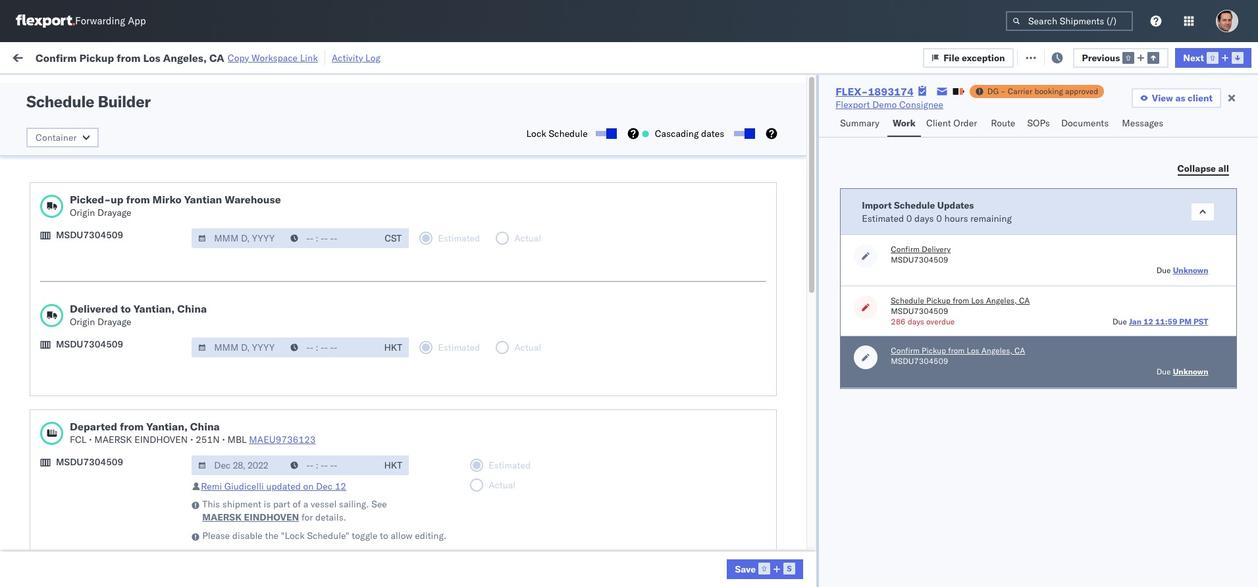 Task type: vqa. For each thing, say whether or not it's contained in the screenshot.
the topmost Exception:
no



Task type: locate. For each thing, give the bounding box(es) containing it.
1 vertical spatial netherlands
[[30, 527, 82, 539]]

china for departed from yantian, china
[[190, 420, 220, 433]]

205
[[303, 51, 321, 63]]

confirm
[[36, 51, 77, 64], [891, 244, 920, 254], [30, 318, 64, 330], [891, 346, 920, 356], [30, 347, 64, 359], [30, 543, 64, 555]]

3 test123456 from the top
[[942, 174, 998, 185]]

1 schedule delivery appointment link from the top
[[30, 172, 162, 185]]

pdt, for schedule delivery appointment
[[267, 174, 288, 185]]

flex-2130384 down the flex-1662119 at the bottom right
[[763, 492, 831, 504]]

1 vertical spatial 8:30
[[222, 463, 242, 475]]

1 vertical spatial pdt,
[[267, 174, 288, 185]]

numbers down dg
[[990, 107, 1023, 117]]

0 vertical spatial rotterdam,
[[124, 398, 171, 410]]

origin
[[70, 207, 95, 219], [70, 316, 95, 328], [1206, 376, 1232, 388]]

1 vertical spatial drayage
[[97, 316, 131, 328]]

2 pdt, from the top
[[267, 174, 288, 185]]

unknown button up pst
[[1173, 265, 1209, 275]]

0 vertical spatial mmm d, yyyy text field
[[192, 229, 285, 248]]

3 lhuu7894563, uetu5238478 from the top
[[852, 318, 987, 330]]

hlxu8034992
[[992, 115, 1057, 127], [992, 144, 1057, 156], [992, 173, 1057, 185], [992, 202, 1057, 214], [992, 231, 1057, 243]]

savant
[[1146, 145, 1174, 156], [1146, 318, 1174, 330]]

customs for first upload customs clearance documents "link" from the bottom of the page
[[63, 463, 100, 474]]

ca for fifth schedule pickup from los angeles, ca link from the bottom
[[180, 115, 192, 127]]

forwarding app
[[75, 15, 146, 27]]

0 vertical spatial omkar
[[1116, 145, 1143, 156]]

3 schedule pickup from los angeles, ca link from the top
[[30, 201, 192, 214]]

lhuu7894563, for schedule delivery appointment
[[852, 289, 920, 301]]

1 horizontal spatial •
[[190, 434, 193, 446]]

-- : -- -- text field
[[284, 229, 377, 248], [284, 338, 377, 358]]

0 vertical spatial gaurav jawla
[[1116, 116, 1170, 127]]

2 1889466 from the top
[[791, 289, 831, 301]]

documents
[[1062, 117, 1109, 129], [147, 231, 194, 243], [147, 463, 194, 474]]

schedule pickup from rotterdam, netherlands for 1st schedule pickup from rotterdam, netherlands link from the top of the page
[[30, 398, 171, 423]]

0 horizontal spatial numbers
[[852, 113, 885, 122]]

3 ocean fcl from the top
[[423, 231, 469, 243]]

5 hlxu6269489, from the top
[[922, 231, 990, 243]]

3 4, from the top
[[309, 202, 318, 214]]

1 vertical spatial documents
[[147, 231, 194, 243]]

los inside button
[[119, 318, 134, 330]]

msdu7304509 down picked-
[[56, 229, 123, 241]]

0 vertical spatial schedule pickup from rotterdam, netherlands button
[[30, 397, 197, 425]]

24, up 23,
[[304, 347, 318, 359]]

11:59 pm pdt, nov 4, 2022 for schedule delivery appointment
[[222, 174, 343, 185]]

confirm delivery button down "import schedule updates estimated 0 days 0 hours remaining"
[[891, 244, 951, 255]]

0 vertical spatial -- : -- -- text field
[[284, 229, 377, 248]]

2130384 up the save button
[[791, 521, 831, 533]]

delivery inside 'button'
[[66, 347, 100, 359]]

client
[[1188, 92, 1213, 104]]

upload customs clearance documents down up
[[30, 231, 194, 243]]

schedule pickup from los angeles, ca up upload customs clearance documents "button"
[[30, 202, 192, 214]]

import inside "import schedule updates estimated 0 days 0 hours remaining"
[[862, 199, 892, 211]]

4 integration test account - karl lagerfeld from the top
[[603, 492, 775, 504]]

0 horizontal spatial :
[[95, 81, 98, 91]]

delivery up picked-
[[72, 173, 105, 185]]

0 vertical spatial omkar savant
[[1116, 145, 1174, 156]]

4 schedule delivery appointment from the top
[[30, 492, 162, 503]]

0 vertical spatial 2130384
[[791, 492, 831, 504]]

0 vertical spatial origin
[[70, 207, 95, 219]]

0 horizontal spatial for
[[126, 81, 137, 91]]

11:00 pm pst, nov 8, 2022
[[222, 231, 342, 243]]

origin for jaehyung
[[1206, 376, 1232, 388]]

1 lhuu7894563, uetu5238478 from the top
[[852, 260, 987, 272]]

ceau7522281, hlxu6269489, hlxu8034992 for upload customs clearance documents
[[852, 231, 1057, 243]]

2 integration from the top
[[603, 405, 649, 417]]

11:00
[[222, 231, 248, 243], [222, 550, 248, 562]]

customs
[[63, 231, 100, 243], [63, 463, 100, 474]]

yantian, inside delivered to yantian, china origin drayage
[[133, 302, 175, 315]]

0 vertical spatial container
[[852, 102, 888, 112]]

0 right estimated
[[907, 212, 912, 224]]

:
[[95, 81, 98, 91], [306, 81, 308, 91]]

confirm for confirm delivery
[[30, 347, 64, 359]]

2 5:30 pm pst, jan 30, 2023 from the top
[[222, 521, 340, 533]]

1 appointment from the top
[[108, 173, 162, 185]]

2 5:30 from the top
[[222, 521, 242, 533]]

due right jaehyung
[[1157, 367, 1171, 377]]

msdu7304509 down "import schedule updates estimated 0 days 0 hours remaining"
[[891, 255, 949, 265]]

lhuu7894563, for schedule pickup from los angeles, ca
[[852, 260, 920, 272]]

11:00 down "disable"
[[222, 550, 248, 562]]

msdu7304509 down confirm pickup from los angeles, ca link
[[56, 338, 123, 350]]

2 omkar from the top
[[1116, 318, 1143, 330]]

ca for 3rd schedule pickup from los angeles, ca link from the top of the page
[[180, 202, 192, 214]]

customs down picked-
[[63, 231, 100, 243]]

4 1889466 from the top
[[791, 347, 831, 359]]

5 1846748 from the top
[[791, 231, 831, 243]]

MMM D, YYYY text field
[[192, 229, 285, 248], [192, 456, 285, 475]]

1 vertical spatial customs
[[63, 463, 100, 474]]

4 ocean fcl from the top
[[423, 347, 469, 359]]

1 schedule pickup from los angeles, ca from the top
[[30, 115, 192, 127]]

24, for 2023
[[306, 434, 321, 446]]

0 vertical spatial china
[[177, 302, 207, 315]]

4 lagerfeld from the top
[[735, 492, 775, 504]]

eindhoven inside this shipment is part of a vessel sailing. see maersk eindhoven for details.
[[244, 512, 299, 524]]

documents for first upload customs clearance documents "link" from the bottom of the page
[[147, 463, 194, 474]]

1 uetu5238478 from the top
[[923, 260, 987, 272]]

unknown button for confirm delivery msdu7304509 due unknown
[[1173, 265, 1209, 275]]

lhuu7894563, uetu5238478 for confirm pickup from los angeles, ca
[[852, 318, 987, 330]]

unknown up pst
[[1173, 265, 1209, 275]]

5 schedule pickup from los angeles, ca from the top
[[30, 434, 192, 445]]

customs inside "button"
[[63, 231, 100, 243]]

los for fifth schedule pickup from los angeles, ca link from the bottom
[[124, 115, 139, 127]]

delivery down confirm delivery link
[[72, 376, 105, 388]]

msdu7304509 inside "confirm delivery msdu7304509 due unknown"
[[891, 255, 949, 265]]

1662119
[[791, 434, 831, 446]]

los inside the confirm pickup from los angeles, ca msdu7304509 due unknown
[[967, 346, 980, 356]]

container inside button
[[852, 102, 888, 112]]

1 vertical spatial flex-2130384
[[763, 521, 831, 533]]

msdu7304509 down "286 days overdue"
[[891, 356, 949, 366]]

ca for confirm pickup from los angeles, ca link
[[175, 318, 187, 330]]

lhuu7894563, up the "gvcu5265864"
[[852, 347, 920, 359]]

2 30, from the top
[[301, 521, 315, 533]]

1 vertical spatial clearance
[[102, 463, 144, 474]]

maeu9736123 button
[[249, 434, 316, 446]]

unknown button for confirm pickup from los angeles, ca msdu7304509 due unknown
[[1173, 367, 1209, 377]]

omkar down messages button on the top right of the page
[[1116, 145, 1143, 156]]

2 drayage from the top
[[97, 316, 131, 328]]

clearance
[[102, 231, 144, 243], [102, 463, 144, 474]]

1 horizontal spatial import
[[862, 199, 892, 211]]

schedule pickup from los angeles, ca down upload customs clearance documents "button"
[[30, 260, 192, 272]]

0 vertical spatial upload
[[30, 231, 60, 243]]

0 left hours
[[937, 212, 942, 224]]

cst
[[385, 232, 402, 244]]

schedule inside "import schedule updates estimated 0 days 0 hours remaining"
[[894, 199, 935, 211]]

upload customs clearance documents for 2nd upload customs clearance documents "link" from the bottom
[[30, 231, 194, 243]]

0 vertical spatial to
[[121, 302, 131, 315]]

progress
[[206, 81, 239, 91]]

1889466 for schedule delivery appointment
[[791, 289, 831, 301]]

0 vertical spatial 30,
[[301, 492, 315, 504]]

11:59 for 3rd schedule pickup from los angeles, ca link from the top of the page
[[222, 202, 248, 214]]

lhuu7894563, down estimated
[[852, 260, 920, 272]]

1 vertical spatial dec
[[316, 481, 333, 493]]

file up dg - carrier booking approved
[[1033, 51, 1049, 63]]

: left ready in the top of the page
[[95, 81, 98, 91]]

origin down delivered
[[70, 316, 95, 328]]

client
[[926, 117, 951, 129]]

12 up sailing.
[[335, 481, 346, 493]]

1 vertical spatial 30,
[[301, 521, 315, 533]]

delivery down confirm pickup from los angeles, ca link
[[66, 347, 100, 359]]

angeles, for 3rd schedule pickup from los angeles, ca link from the top of the page
[[141, 202, 178, 214]]

on right 205
[[323, 51, 333, 63]]

for up builder
[[126, 81, 137, 91]]

schedule delivery appointment button up confirm pickup from rotterdam, netherlands
[[30, 491, 162, 505]]

work up status : ready for work, blocked, in progress
[[144, 51, 167, 63]]

lhuu7894563, up 286
[[852, 289, 920, 301]]

picked-up from mirko yantian warehouse origin drayage
[[70, 193, 281, 219]]

ca for second schedule pickup from los angeles, ca link from the bottom of the page
[[180, 260, 192, 272]]

pdt,
[[267, 145, 288, 156], [267, 174, 288, 185], [267, 202, 288, 214]]

confirm inside the confirm pickup from los angeles, ca msdu7304509 due unknown
[[891, 346, 920, 356]]

"lock
[[281, 530, 305, 542]]

dec up vessel
[[316, 481, 333, 493]]

1 schedule delivery appointment button from the top
[[30, 172, 162, 187]]

test123456 for schedule pickup from los angeles, ca
[[942, 202, 998, 214]]

3 lagerfeld from the top
[[735, 463, 775, 475]]

eindhoven down is
[[244, 512, 299, 524]]

lhuu7894563, uetu5238478 for schedule delivery appointment
[[852, 289, 987, 301]]

flex-1889466 for confirm pickup from los angeles, ca
[[763, 318, 831, 330]]

los inside schedule pickup from los angeles, ca msdu7304509
[[972, 296, 984, 306]]

9 resize handle column header from the left
[[1093, 102, 1109, 587]]

2 8:30 from the top
[[222, 463, 242, 475]]

confirm delivery button down confirm pickup from los angeles, ca link
[[30, 346, 100, 361]]

due up due jan 12 11:59 pm pst
[[1157, 265, 1171, 275]]

1 vertical spatial confirm pickup from los angeles, ca button
[[891, 346, 1026, 356]]

2023 right 2,
[[319, 550, 342, 562]]

6 karl from the top
[[716, 550, 733, 562]]

mmm d, yyyy text field for cst
[[192, 229, 285, 248]]

schedule pickup from los angeles, ca
[[30, 115, 192, 127], [30, 144, 192, 156], [30, 202, 192, 214], [30, 260, 192, 272], [30, 434, 192, 445]]

0 vertical spatial upload customs clearance documents link
[[30, 230, 194, 243]]

drayage inside delivered to yantian, china origin drayage
[[97, 316, 131, 328]]

1 horizontal spatial container
[[852, 102, 888, 112]]

bosch ocean test
[[513, 116, 588, 127], [603, 116, 678, 127], [513, 145, 588, 156], [603, 145, 678, 156], [513, 174, 588, 185], [603, 174, 678, 185], [513, 231, 588, 243], [513, 347, 588, 359]]

confirm for confirm pickup from los angeles, ca msdu7304509 due unknown
[[891, 346, 920, 356]]

maersk inside departed from yantian, china fcl • maersk eindhoven • 251n • mbl maeu9736123
[[94, 434, 132, 446]]

2023 up -- : -- -- text field
[[323, 434, 346, 446]]

uetu5238478 for schedule delivery appointment
[[923, 289, 987, 301]]

1889466 for schedule pickup from los angeles, ca
[[791, 260, 831, 272]]

confirm pickup from los angeles, ca button
[[30, 317, 187, 332], [891, 346, 1026, 356]]

1 horizontal spatial :
[[306, 81, 308, 91]]

1 vertical spatial china
[[190, 420, 220, 433]]

0 vertical spatial yantian,
[[133, 302, 175, 315]]

• left mbl
[[222, 434, 225, 446]]

savant for lhuu7894563, uetu5238478
[[1146, 318, 1174, 330]]

file
[[1033, 51, 1049, 63], [944, 52, 960, 64]]

1 vertical spatial 24,
[[306, 434, 321, 446]]

snoozed
[[275, 81, 306, 91]]

delivery up confirm pickup from rotterdam, netherlands
[[72, 492, 105, 503]]

upload customs clearance documents link down departed
[[30, 462, 194, 475]]

upload customs clearance documents
[[30, 231, 194, 243], [30, 463, 194, 474]]

3 karl from the top
[[716, 463, 733, 475]]

filtered
[[13, 81, 45, 93]]

3 schedule delivery appointment link from the top
[[30, 375, 162, 388]]

1 pdt, from the top
[[267, 145, 288, 156]]

0 vertical spatial maersk
[[94, 434, 132, 446]]

hkt
[[384, 342, 402, 354], [384, 460, 402, 472]]

• left 251n
[[190, 434, 193, 446]]

12 left pst
[[1144, 317, 1154, 327]]

days inside "import schedule updates estimated 0 days 0 hours remaining"
[[915, 212, 934, 224]]

eindhoven inside departed from yantian, china fcl • maersk eindhoven • 251n • mbl maeu9736123
[[134, 434, 188, 446]]

5 hlxu8034992 from the top
[[992, 231, 1057, 243]]

abcdefg78456546 down schedule pickup from los angeles, ca msdu7304509
[[942, 318, 1031, 330]]

schedule delivery appointment button up picked-
[[30, 172, 162, 187]]

maeu9736123
[[249, 434, 316, 446]]

1889466
[[791, 260, 831, 272], [791, 289, 831, 301], [791, 318, 831, 330], [791, 347, 831, 359]]

1 vertical spatial 11:00
[[222, 550, 248, 562]]

8,
[[309, 231, 317, 243]]

2 clearance from the top
[[102, 463, 144, 474]]

24, up 28,
[[306, 434, 321, 446]]

schedule delivery appointment button down confirm delivery link
[[30, 375, 162, 390]]

1 gaurav jawla from the top
[[1116, 116, 1170, 127]]

ceau7522281,
[[852, 115, 920, 127], [852, 144, 920, 156], [852, 173, 920, 185], [852, 202, 920, 214], [852, 231, 920, 243]]

8:30 up mbl
[[222, 405, 242, 417]]

ready
[[101, 81, 124, 91]]

2130384
[[791, 492, 831, 504], [791, 521, 831, 533]]

ocean fcl
[[423, 145, 469, 156], [423, 174, 469, 185], [423, 231, 469, 243], [423, 347, 469, 359], [423, 405, 469, 417], [423, 463, 469, 475], [423, 492, 469, 504], [423, 521, 469, 533], [423, 550, 469, 562]]

4 integration from the top
[[603, 492, 649, 504]]

1 horizontal spatial on
[[323, 51, 333, 63]]

30, right part
[[301, 492, 315, 504]]

11:59 pm pdt, nov 4, 2022 for schedule pickup from los angeles, ca
[[222, 202, 343, 214]]

from inside the confirm pickup from los angeles, ca msdu7304509 due unknown
[[948, 346, 965, 356]]

abcdefg78456546 up overdue
[[942, 289, 1031, 301]]

hours
[[945, 212, 968, 224]]

1 horizontal spatial numbers
[[990, 107, 1023, 117]]

netherlands inside confirm pickup from rotterdam, netherlands
[[30, 556, 82, 568]]

0 horizontal spatial •
[[89, 434, 92, 446]]

2 lhuu7894563, from the top
[[852, 289, 920, 301]]

0 vertical spatial for
[[126, 81, 137, 91]]

resize handle column header
[[199, 102, 214, 587], [352, 102, 368, 587], [401, 102, 416, 587], [491, 102, 507, 587], [581, 102, 597, 587], [719, 102, 735, 587], [830, 102, 846, 587], [920, 102, 936, 587], [1093, 102, 1109, 587], [1183, 102, 1199, 587], [1225, 102, 1241, 587]]

flex-1662119 button
[[742, 431, 834, 449], [742, 431, 834, 449]]

4, for schedule delivery appointment
[[309, 174, 318, 185]]

file exception down the search shipments (/) text box
[[1033, 51, 1095, 63]]

0 vertical spatial 24,
[[304, 347, 318, 359]]

import up estimated
[[862, 199, 892, 211]]

documents inside "button"
[[147, 231, 194, 243]]

3 ceau7522281, from the top
[[852, 173, 920, 185]]

angeles, for confirm pickup from los angeles, ca link
[[136, 318, 172, 330]]

8:30 pm pst, jan 28, 2023
[[222, 463, 340, 475]]

omkar savant for lhuu7894563, uetu5238478
[[1116, 318, 1174, 330]]

nov
[[290, 145, 307, 156], [290, 174, 307, 185], [290, 202, 307, 214], [289, 231, 306, 243]]

1 vertical spatial schedule pickup from rotterdam, netherlands
[[30, 514, 171, 539]]

1 vertical spatial eindhoven
[[244, 512, 299, 524]]

container for container numbers
[[852, 102, 888, 112]]

1 5:30 from the top
[[222, 492, 242, 504]]

ca inside button
[[175, 318, 187, 330]]

msdu7304509 down departed
[[56, 456, 123, 468]]

5 integration test account - karl lagerfeld from the top
[[603, 521, 775, 533]]

unknown button down pst
[[1173, 367, 1209, 377]]

2 upload from the top
[[30, 463, 60, 474]]

3 flex-1889466 from the top
[[763, 318, 831, 330]]

to up confirm pickup from los angeles, ca link
[[121, 302, 131, 315]]

delivery for first schedule delivery appointment button from the bottom
[[72, 492, 105, 503]]

container inside button
[[36, 132, 77, 144]]

4 schedule pickup from los angeles, ca link from the top
[[30, 259, 192, 272]]

details.
[[315, 512, 346, 524]]

china inside departed from yantian, china fcl • maersk eindhoven • 251n • mbl maeu9736123
[[190, 420, 220, 433]]

3 flex-2130387 from the top
[[763, 463, 831, 475]]

4 hlxu6269489, from the top
[[922, 202, 990, 214]]

msdu7304509
[[56, 229, 123, 241], [891, 255, 949, 265], [891, 306, 949, 316], [56, 338, 123, 350], [891, 356, 949, 366], [56, 456, 123, 468]]

0 vertical spatial documents
[[1062, 117, 1109, 129]]

0 vertical spatial eindhoven
[[134, 434, 188, 446]]

1 unknown button from the top
[[1173, 265, 1209, 275]]

2023 down vessel
[[317, 521, 340, 533]]

please disable the "lock schedule" toggle to allow editing.
[[202, 530, 447, 542]]

angeles, for 4th schedule pickup from los angeles, ca link from the bottom
[[141, 144, 178, 156]]

hlxu6269489,
[[922, 115, 990, 127], [922, 144, 990, 156], [922, 173, 990, 185], [922, 202, 990, 214], [922, 231, 990, 243]]

1 horizontal spatial dec
[[316, 481, 333, 493]]

2 jawla from the top
[[1148, 174, 1170, 185]]

schedule pickup from rotterdam, netherlands
[[30, 398, 171, 423], [30, 514, 171, 539]]

schedule pickup from los angeles, ca down builder
[[30, 115, 192, 127]]

summary button
[[835, 111, 888, 137]]

uetu5238478 for confirm pickup from los angeles, ca
[[923, 318, 987, 330]]

1 vertical spatial upload customs clearance documents link
[[30, 462, 194, 475]]

jan left 28,
[[284, 463, 298, 475]]

1 upload customs clearance documents link from the top
[[30, 230, 194, 243]]

2 vertical spatial 11:59 pm pdt, nov 4, 2022
[[222, 202, 343, 214]]

0 vertical spatial unknown button
[[1173, 265, 1209, 275]]

lhuu7894563, left overdue
[[852, 318, 920, 330]]

savant down messages button on the top right of the page
[[1146, 145, 1174, 156]]

upload customs clearance documents link
[[30, 230, 194, 243], [30, 462, 194, 475]]

0 vertical spatial 5:30 pm pst, jan 30, 2023
[[222, 492, 340, 504]]

abcdefg78456546 up maeu9408431
[[942, 347, 1031, 359]]

5 schedule pickup from los angeles, ca link from the top
[[30, 433, 192, 446]]

2 -- : -- -- text field from the top
[[284, 338, 377, 358]]

drayage down delivered
[[97, 316, 131, 328]]

2 resize handle column header from the left
[[352, 102, 368, 587]]

3 abcdefg78456546 from the top
[[942, 318, 1031, 330]]

delivery for 3rd schedule delivery appointment button from the bottom of the page
[[72, 289, 105, 301]]

1 vertical spatial omkar
[[1116, 318, 1143, 330]]

remaining
[[971, 212, 1012, 224]]

1 vertical spatial savant
[[1146, 318, 1174, 330]]

nov for schedule pickup from los angeles, ca
[[290, 202, 307, 214]]

appointment up up
[[108, 173, 162, 185]]

angeles, inside button
[[136, 318, 172, 330]]

2 vertical spatial rotterdam,
[[119, 543, 166, 555]]

pickup inside confirm pickup from rotterdam, netherlands
[[66, 543, 95, 555]]

flexport. image
[[16, 14, 75, 28]]

file exception
[[1033, 51, 1095, 63], [944, 52, 1005, 64]]

4 2130387 from the top
[[791, 550, 831, 562]]

2 account from the top
[[671, 405, 706, 417]]

delivery
[[72, 173, 105, 185], [922, 244, 951, 254], [72, 289, 105, 301], [66, 347, 100, 359], [72, 376, 105, 388], [72, 492, 105, 503]]

msdu7304509 up "286 days overdue"
[[891, 306, 949, 316]]

uetu5238478 down schedule pickup from los angeles, ca msdu7304509
[[923, 318, 987, 330]]

1 vertical spatial for
[[302, 512, 313, 524]]

import for import schedule updates estimated 0 days 0 hours remaining
[[862, 199, 892, 211]]

mmm d, yyyy text field down warehouse
[[192, 229, 285, 248]]

flex-2130384 for schedule pickup from rotterdam, netherlands
[[763, 521, 831, 533]]

-
[[1001, 86, 1006, 96], [708, 376, 714, 388], [1179, 376, 1184, 388], [708, 405, 714, 417], [708, 463, 714, 475], [708, 492, 714, 504], [708, 521, 714, 533], [708, 550, 714, 562]]

schedule delivery appointment for 2nd "schedule delivery appointment" link from the bottom of the page
[[30, 376, 162, 388]]

2 hlxu6269489, from the top
[[922, 144, 990, 156]]

2 : from the left
[[306, 81, 308, 91]]

0 vertical spatial hkt
[[384, 342, 402, 354]]

test123456 for schedule delivery appointment
[[942, 174, 998, 185]]

8:30 for 8:30 pm pst, jan 23, 2023
[[222, 405, 242, 417]]

0 horizontal spatial eindhoven
[[134, 434, 188, 446]]

on down 28,
[[303, 481, 314, 493]]

unknown
[[1173, 265, 1209, 275], [1173, 367, 1209, 377]]

appointment up departed
[[108, 376, 162, 388]]

8:30 up giudicelli
[[222, 463, 242, 475]]

30, down a
[[301, 521, 315, 533]]

3 1889466 from the top
[[791, 318, 831, 330]]

0 vertical spatial on
[[323, 51, 333, 63]]

confirm inside confirm pickup from rotterdam, netherlands
[[30, 543, 64, 555]]

file exception button
[[1013, 47, 1103, 67], [1013, 47, 1103, 67], [923, 48, 1014, 67], [923, 48, 1014, 67]]

2 lagerfeld from the top
[[735, 405, 775, 417]]

11:00 for 11:00 pm pst, feb 2, 2023
[[222, 550, 248, 562]]

1 horizontal spatial exception
[[1051, 51, 1095, 63]]

1 jawla from the top
[[1148, 116, 1170, 127]]

hlxu8034992 for schedule delivery appointment
[[992, 173, 1057, 185]]

0 horizontal spatial confirm pickup from los angeles, ca button
[[30, 317, 187, 332]]

1 vertical spatial -- : -- -- text field
[[284, 338, 377, 358]]

11:00 down warehouse
[[222, 231, 248, 243]]

0 vertical spatial 12
[[1144, 317, 1154, 327]]

1 vertical spatial 5:30 pm pst, jan 30, 2023
[[222, 521, 340, 533]]

delivery down hours
[[922, 244, 951, 254]]

0 vertical spatial pdt,
[[267, 145, 288, 156]]

30, for schedule pickup from rotterdam, netherlands
[[301, 521, 315, 533]]

activity
[[332, 52, 363, 64]]

documents button
[[1056, 111, 1117, 137]]

delivered
[[70, 302, 118, 315]]

rotterdam, inside confirm pickup from rotterdam, netherlands
[[119, 543, 166, 555]]

0 vertical spatial flex-2130384
[[763, 492, 831, 504]]

rotterdam, for 11:00 pm pst, feb 2, 2023
[[119, 543, 166, 555]]

upload customs clearance documents down departed
[[30, 463, 194, 474]]

schedule delivery appointment for fourth "schedule delivery appointment" link
[[30, 492, 162, 503]]

1 vertical spatial to
[[380, 530, 388, 542]]

yantian, for to
[[133, 302, 175, 315]]

clearance inside "button"
[[102, 231, 144, 243]]

0 horizontal spatial container
[[36, 132, 77, 144]]

for down a
[[302, 512, 313, 524]]

ca inside schedule pickup from los angeles, ca msdu7304509
[[1019, 296, 1030, 306]]

• down departed
[[89, 434, 92, 446]]

flex-2130384 for schedule delivery appointment
[[763, 492, 831, 504]]

china inside delivered to yantian, china origin drayage
[[177, 302, 207, 315]]

0 vertical spatial drayage
[[97, 207, 131, 219]]

jan up jaehyung
[[1129, 317, 1142, 327]]

gaurav jawla left collapse
[[1116, 174, 1170, 185]]

2 11:00 from the top
[[222, 550, 248, 562]]

schedule delivery appointment
[[30, 173, 162, 185], [30, 289, 162, 301], [30, 376, 162, 388], [30, 492, 162, 503]]

286
[[891, 317, 906, 327]]

due jan 12 11:59 pm pst
[[1113, 317, 1209, 327]]

omkar for ceau7522281, hlxu6269489, hlxu8034992
[[1116, 145, 1143, 156]]

1 hkt from the top
[[384, 342, 402, 354]]

lhuu7894563, uetu5238478 for schedule pickup from los angeles, ca
[[852, 260, 987, 272]]

confirm delivery
[[30, 347, 100, 359]]

days right 286
[[908, 317, 924, 327]]

jan right the
[[284, 521, 298, 533]]

flex-
[[836, 85, 868, 98], [763, 116, 791, 127], [763, 145, 791, 156], [763, 174, 791, 185], [763, 202, 791, 214], [763, 231, 791, 243], [763, 260, 791, 272], [763, 289, 791, 301], [763, 318, 791, 330], [763, 347, 791, 359], [763, 376, 791, 388], [763, 405, 791, 417], [763, 434, 791, 446], [763, 463, 791, 475], [763, 492, 791, 504], [763, 521, 791, 533], [763, 550, 791, 562]]

1 vertical spatial 11:59 pm pdt, nov 4, 2022
[[222, 174, 343, 185]]

abcdefg78456546 for schedule pickup from los angeles, ca
[[942, 260, 1031, 272]]

3 2130387 from the top
[[791, 463, 831, 475]]

gaurav jawla down the view
[[1116, 116, 1170, 127]]

schedule pickup from los angeles, ca button
[[30, 114, 192, 129], [30, 143, 192, 158], [30, 201, 192, 216], [30, 259, 192, 274], [891, 296, 1030, 306], [30, 433, 192, 447]]

0 vertical spatial schedule pickup from rotterdam, netherlands link
[[30, 397, 197, 424]]

MMM D, YYYY text field
[[192, 338, 285, 358]]

schedule delivery appointment button up confirm pickup from los angeles, ca link
[[30, 288, 162, 303]]

confirm inside "confirm delivery msdu7304509 due unknown"
[[891, 244, 920, 254]]

work down flexport demo consignee link
[[893, 117, 916, 129]]

0 horizontal spatial to
[[121, 302, 131, 315]]

maersk down departed
[[94, 434, 132, 446]]

clearance for first upload customs clearance documents "link" from the bottom of the page
[[102, 463, 144, 474]]

pm
[[250, 145, 265, 156], [250, 174, 265, 185], [250, 202, 265, 214], [250, 231, 265, 243], [1180, 317, 1192, 327], [245, 405, 259, 417], [250, 434, 265, 446], [245, 463, 259, 475], [245, 492, 259, 504], [245, 521, 259, 533], [250, 550, 265, 562]]

: left the no
[[306, 81, 308, 91]]

1 hlxu8034992 from the top
[[992, 115, 1057, 127]]

1 resize handle column header from the left
[[199, 102, 214, 587]]

confirm for confirm pickup from los angeles, ca copy workspace link
[[36, 51, 77, 64]]

5 account from the top
[[671, 521, 706, 533]]

customs down departed
[[63, 463, 100, 474]]

schedule pickup from los angeles, ca down workitem 'button'
[[30, 144, 192, 156]]

1 ceau7522281, hlxu6269489, hlxu8034992 from the top
[[852, 115, 1057, 127]]

delivery for first schedule delivery appointment button from the top of the page
[[72, 173, 105, 185]]

work,
[[139, 81, 160, 91]]

8:30 for 8:30 pm pst, jan 28, 2023
[[222, 463, 242, 475]]

2 netherlands from the top
[[30, 527, 82, 539]]

1 vertical spatial omkar savant
[[1116, 318, 1174, 330]]

test123456
[[942, 116, 998, 127], [942, 145, 998, 156], [942, 174, 998, 185], [942, 202, 998, 214], [942, 231, 998, 243]]

0 vertical spatial jawla
[[1148, 116, 1170, 127]]

maersk inside this shipment is part of a vessel sailing. see maersk eindhoven for details.
[[202, 512, 242, 524]]

30, for schedule delivery appointment
[[301, 492, 315, 504]]

2023
[[317, 405, 340, 417], [323, 434, 346, 446], [317, 463, 340, 475], [317, 492, 340, 504], [317, 521, 340, 533], [319, 550, 342, 562]]

karl
[[716, 376, 733, 388], [716, 405, 733, 417], [716, 463, 733, 475], [716, 492, 733, 504], [716, 521, 733, 533], [716, 550, 733, 562]]

1 vertical spatial unknown
[[1173, 367, 1209, 377]]

5:30 for schedule delivery appointment
[[222, 492, 242, 504]]

2 savant from the top
[[1146, 318, 1174, 330]]

pdt, for schedule pickup from los angeles, ca
[[267, 202, 288, 214]]

0 vertical spatial 4,
[[309, 145, 318, 156]]

1 netherlands from the top
[[30, 411, 82, 423]]

2 karl from the top
[[716, 405, 733, 417]]

5:30 down shipment
[[222, 521, 242, 533]]

schedule pickup from los angeles, ca link
[[30, 114, 192, 127], [30, 143, 192, 156], [30, 201, 192, 214], [30, 259, 192, 272], [30, 433, 192, 446]]

sailing.
[[339, 499, 369, 510]]

drayage
[[97, 207, 131, 219], [97, 316, 131, 328]]

numbers inside container numbers
[[852, 113, 885, 122]]

mbl
[[228, 434, 247, 446]]

angeles, inside the confirm pickup from los angeles, ca msdu7304509 due unknown
[[982, 346, 1013, 356]]

overdue
[[927, 317, 955, 327]]

updates
[[938, 199, 974, 211]]

2 schedule pickup from los angeles, ca link from the top
[[30, 143, 192, 156]]

1 vertical spatial 2130384
[[791, 521, 831, 533]]

251n
[[196, 434, 220, 446]]

1 horizontal spatial maersk
[[202, 512, 242, 524]]

flex-2130384
[[763, 492, 831, 504], [763, 521, 831, 533]]

0 horizontal spatial 12
[[335, 481, 346, 493]]

2 vertical spatial origin
[[1206, 376, 1232, 388]]

1 vertical spatial gaurav
[[1116, 174, 1145, 185]]

china up 251n
[[190, 420, 220, 433]]

container down workitem
[[36, 132, 77, 144]]

1 vertical spatial mmm d, yyyy text field
[[192, 456, 285, 475]]

eindhoven
[[134, 434, 188, 446], [244, 512, 299, 524]]

2023 up details.
[[317, 492, 340, 504]]

china for delivered to yantian, china
[[177, 302, 207, 315]]

unknown inside the confirm pickup from los angeles, ca msdu7304509 due unknown
[[1173, 367, 1209, 377]]

ca inside the confirm pickup from los angeles, ca msdu7304509 due unknown
[[1015, 346, 1026, 356]]

confirm inside 'button'
[[30, 347, 64, 359]]

pst,
[[267, 231, 287, 243], [262, 347, 282, 359], [261, 405, 281, 417], [267, 434, 287, 446], [261, 463, 281, 475], [261, 492, 281, 504], [261, 521, 281, 533], [267, 550, 287, 562]]

3 appointment from the top
[[108, 376, 162, 388]]

1 vertical spatial gaurav jawla
[[1116, 174, 1170, 185]]

from inside schedule pickup from los angeles, ca msdu7304509
[[953, 296, 970, 306]]

-- : -- -- text field for delivered to yantian, china
[[284, 338, 377, 358]]

collapse all
[[1178, 162, 1229, 174]]

None checkbox
[[596, 131, 614, 136], [734, 131, 753, 136], [596, 131, 614, 136], [734, 131, 753, 136]]

drayage down up
[[97, 207, 131, 219]]

days
[[915, 212, 934, 224], [908, 317, 924, 327]]

msdu7304509 inside schedule pickup from los angeles, ca msdu7304509
[[891, 306, 949, 316]]

due left jan 12 11:59 pm pst button
[[1113, 317, 1127, 327]]

1 vertical spatial upload customs clearance documents
[[30, 463, 194, 474]]

numbers inside button
[[990, 107, 1023, 117]]

0 horizontal spatial 0
[[907, 212, 912, 224]]

0 horizontal spatial dec
[[284, 347, 302, 359]]

0 vertical spatial 8:30
[[222, 405, 242, 417]]

2 schedule delivery appointment from the top
[[30, 289, 162, 301]]

2022 for clearance
[[320, 231, 342, 243]]

delivery inside "confirm delivery msdu7304509 due unknown"
[[922, 244, 951, 254]]

angeles, for second schedule pickup from los angeles, ca link from the bottom of the page
[[141, 260, 178, 272]]

hlxu8034992 for schedule pickup from los angeles, ca
[[992, 202, 1057, 214]]

gvcu5265864
[[852, 376, 917, 388]]

0 vertical spatial days
[[915, 212, 934, 224]]

1 customs from the top
[[63, 231, 100, 243]]

origin inside delivered to yantian, china origin drayage
[[70, 316, 95, 328]]

schedule delivery appointment link down confirm delivery link
[[30, 375, 162, 388]]

24, for 2022
[[304, 347, 318, 359]]

: for status
[[95, 81, 98, 91]]

jan left 23,
[[284, 405, 298, 417]]

clearance down departed
[[102, 463, 144, 474]]

import inside button
[[112, 51, 142, 63]]

mmm d, yyyy text field for hkt
[[192, 456, 285, 475]]

ca for 1st schedule pickup from los angeles, ca link from the bottom of the page
[[180, 434, 192, 445]]

2130384 down 1662119
[[791, 492, 831, 504]]

yantian, inside departed from yantian, china fcl • maersk eindhoven • 251n • mbl maeu9736123
[[146, 420, 188, 433]]

work
[[144, 51, 167, 63], [893, 117, 916, 129]]

giudicelli
[[224, 481, 264, 493]]



Task type: describe. For each thing, give the bounding box(es) containing it.
1889466 for confirm pickup from los angeles, ca
[[791, 318, 831, 330]]

3 integration test account - karl lagerfeld from the top
[[603, 463, 775, 475]]

1 horizontal spatial file exception
[[1033, 51, 1095, 63]]

documents for 2nd upload customs clearance documents "link" from the bottom
[[147, 231, 194, 243]]

4 account from the top
[[671, 492, 706, 504]]

lhuu7894563, for confirm pickup from los angeles, ca
[[852, 318, 920, 330]]

23,
[[301, 405, 315, 417]]

drayage inside picked-up from mirko yantian warehouse origin drayage
[[97, 207, 131, 219]]

fcl inside departed from yantian, china fcl • maersk eindhoven • 251n • mbl maeu9736123
[[70, 434, 87, 446]]

hkt for hkt mmm d, yyyy text field
[[384, 460, 402, 472]]

2 appointment from the top
[[108, 289, 162, 301]]

2 • from the left
[[190, 434, 193, 446]]

nov for schedule delivery appointment
[[290, 174, 307, 185]]

2 ceau7522281, hlxu6269489, hlxu8034992 from the top
[[852, 144, 1057, 156]]

sops button
[[1022, 111, 1056, 137]]

schedule delivery appointment for third "schedule delivery appointment" link from the bottom
[[30, 289, 162, 301]]

1 horizontal spatial to
[[380, 530, 388, 542]]

1893174
[[868, 85, 914, 98]]

1 vertical spatial rotterdam,
[[124, 514, 171, 526]]

1 test123456 from the top
[[942, 116, 998, 127]]

1 karl from the top
[[716, 376, 733, 388]]

1 horizontal spatial 12
[[1144, 317, 1154, 327]]

1 integration from the top
[[603, 376, 649, 388]]

view as client button
[[1132, 88, 1222, 108]]

2 schedule pickup from los angeles, ca from the top
[[30, 144, 192, 156]]

work button
[[888, 111, 921, 137]]

11 resize handle column header from the left
[[1225, 102, 1241, 587]]

lock schedule
[[527, 128, 588, 140]]

11:00 pm pst, feb 2, 2023
[[222, 550, 342, 562]]

rotterdam, for 8:30 pm pst, jan 23, 2023
[[124, 398, 171, 410]]

jan 12 11:59 pm pst button
[[1129, 317, 1209, 327]]

1 ceau7522281, from the top
[[852, 115, 920, 127]]

1 hlxu6269489, from the top
[[922, 115, 990, 127]]

4 flex-2130387 from the top
[[763, 550, 831, 562]]

confirm pickup from los angeles, ca
[[30, 318, 187, 330]]

2 schedule pickup from rotterdam, netherlands button from the top
[[30, 513, 197, 541]]

4 karl from the top
[[716, 492, 733, 504]]

2 test123456 from the top
[[942, 145, 998, 156]]

risk
[[273, 51, 288, 63]]

schedule builder
[[26, 92, 151, 111]]

1 horizontal spatial work
[[893, 117, 916, 129]]

updated
[[266, 481, 301, 493]]

0 horizontal spatial on
[[303, 481, 314, 493]]

4 lhuu7894563, from the top
[[852, 347, 920, 359]]

0 vertical spatial confirm pickup from los angeles, ca button
[[30, 317, 187, 332]]

copy workspace link button
[[228, 52, 318, 64]]

jan down 23,
[[289, 434, 304, 446]]

maersk eindhoven link
[[202, 511, 299, 524]]

1 0 from the left
[[907, 212, 912, 224]]

3 1846748 from the top
[[791, 174, 831, 185]]

summary
[[840, 117, 880, 129]]

app
[[128, 15, 146, 27]]

view as client
[[1152, 92, 1213, 104]]

2130384 for schedule delivery appointment
[[791, 492, 831, 504]]

4 schedule delivery appointment button from the top
[[30, 491, 162, 505]]

2 gaurav from the top
[[1116, 174, 1145, 185]]

0 vertical spatial dec
[[284, 347, 302, 359]]

-- : -- -- text field for picked-up from mirko yantian warehouse
[[284, 229, 377, 248]]

3 resize handle column header from the left
[[401, 102, 416, 587]]

los for second schedule pickup from los angeles, ca link from the bottom of the page
[[124, 260, 139, 272]]

6 account from the top
[[671, 550, 706, 562]]

ceau7522281, for schedule pickup from los angeles, ca
[[852, 202, 920, 214]]

operator
[[1116, 107, 1147, 117]]

3 account from the top
[[671, 463, 706, 475]]

6 ocean fcl from the top
[[423, 463, 469, 475]]

track
[[336, 51, 357, 63]]

6 integration from the top
[[603, 550, 649, 562]]

0 vertical spatial work
[[144, 51, 167, 63]]

2 hlxu8034992 from the top
[[992, 144, 1057, 156]]

8:30 pm pst, jan 23, 2023
[[222, 405, 340, 417]]

due inside "confirm delivery msdu7304509 due unknown"
[[1157, 265, 1171, 275]]

messages button
[[1117, 111, 1171, 137]]

filtered by:
[[13, 81, 60, 93]]

confirm pickup from rotterdam, netherlands button
[[30, 542, 197, 570]]

6 lagerfeld from the top
[[735, 550, 775, 562]]

11:59 for first "schedule delivery appointment" link from the top
[[222, 174, 248, 185]]

0 vertical spatial confirm delivery button
[[891, 244, 951, 255]]

previous button
[[1073, 48, 1169, 67]]

2023 right 23,
[[317, 405, 340, 417]]

1 • from the left
[[89, 434, 92, 446]]

4 resize handle column header from the left
[[491, 102, 507, 587]]

part
[[273, 499, 290, 510]]

2 1846748 from the top
[[791, 145, 831, 156]]

as
[[1176, 92, 1186, 104]]

numbers for mbl/mawb numbers
[[990, 107, 1023, 117]]

4 abcdefg78456546 from the top
[[942, 347, 1031, 359]]

netherlands for 8:30
[[30, 411, 82, 423]]

dg
[[988, 86, 999, 96]]

lock
[[527, 128, 546, 140]]

vessel
[[311, 499, 337, 510]]

4 appointment from the top
[[108, 492, 162, 503]]

confirm delivery link
[[30, 346, 100, 359]]

schedule delivery appointment for first "schedule delivery appointment" link from the top
[[30, 173, 162, 185]]

1 vertical spatial confirm delivery button
[[30, 346, 100, 361]]

flex-1662119
[[763, 434, 831, 446]]

2 schedule delivery appointment button from the top
[[30, 288, 162, 303]]

1 horizontal spatial file
[[1033, 51, 1049, 63]]

omkar savant for ceau7522281, hlxu6269489, hlxu8034992
[[1116, 145, 1174, 156]]

3 • from the left
[[222, 434, 225, 446]]

flex-1893174 link
[[836, 85, 914, 98]]

jaehyung choi - test origin agent
[[1116, 376, 1258, 388]]

pickup inside the confirm pickup from los angeles, ca msdu7304509 due unknown
[[922, 346, 946, 356]]

work
[[38, 48, 72, 66]]

confirm delivery msdu7304509 due unknown
[[891, 244, 1209, 275]]

import for import work
[[112, 51, 142, 63]]

1 schedule pickup from rotterdam, netherlands button from the top
[[30, 397, 197, 425]]

netherlands for 11:00
[[30, 556, 82, 568]]

activity log
[[332, 52, 381, 64]]

4 1846748 from the top
[[791, 202, 831, 214]]

cascading
[[655, 128, 699, 140]]

Search Shipments (/) text field
[[1006, 11, 1133, 31]]

flex-1889466 for schedule delivery appointment
[[763, 289, 831, 301]]

4, for schedule pickup from los angeles, ca
[[309, 202, 318, 214]]

hlxu6269489, for schedule delivery appointment
[[922, 173, 990, 185]]

7 resize handle column header from the left
[[830, 102, 846, 587]]

2023 right 28,
[[317, 463, 340, 475]]

hlxu6269489, for upload customs clearance documents
[[922, 231, 990, 243]]

6:00
[[222, 347, 242, 359]]

2 ocean fcl from the top
[[423, 174, 469, 185]]

consignee
[[899, 99, 944, 111]]

1 flex-1846748 from the top
[[763, 116, 831, 127]]

0 horizontal spatial file
[[944, 52, 960, 64]]

5:30 pm pst, jan 30, 2023 for schedule pickup from rotterdam, netherlands
[[222, 521, 340, 533]]

los for 1st schedule pickup from los angeles, ca link from the bottom of the page
[[124, 434, 139, 445]]

7 ocean fcl from the top
[[423, 492, 469, 504]]

1 ocean fcl from the top
[[423, 145, 469, 156]]

import work
[[112, 51, 167, 63]]

angeles, inside schedule pickup from los angeles, ca msdu7304509
[[986, 296, 1017, 306]]

jan left a
[[284, 492, 298, 504]]

4 schedule pickup from los angeles, ca from the top
[[30, 260, 192, 272]]

builder
[[98, 92, 151, 111]]

1 vertical spatial 12
[[335, 481, 346, 493]]

2 ceau7522281, from the top
[[852, 144, 920, 156]]

los for 4th schedule pickup from los angeles, ca link from the bottom
[[124, 144, 139, 156]]

1 4, from the top
[[309, 145, 318, 156]]

5 lagerfeld from the top
[[735, 521, 775, 533]]

2 flex-1846748 from the top
[[763, 145, 831, 156]]

container for container
[[36, 132, 77, 144]]

ceau7522281, for schedule delivery appointment
[[852, 173, 920, 185]]

3 schedule pickup from los angeles, ca from the top
[[30, 202, 192, 214]]

remi giudicelli updated on dec 12
[[201, 481, 346, 493]]

blocked,
[[162, 81, 195, 91]]

copy
[[228, 52, 249, 64]]

batch
[[1184, 51, 1210, 63]]

save
[[735, 563, 756, 575]]

6 resize handle column header from the left
[[719, 102, 735, 587]]

0 horizontal spatial exception
[[962, 52, 1005, 64]]

previous
[[1082, 52, 1120, 64]]

los for 3rd schedule pickup from los angeles, ca link from the top of the page
[[124, 202, 139, 214]]

confirm pickup from rotterdam, netherlands
[[30, 543, 166, 568]]

route button
[[986, 111, 1022, 137]]

container button
[[26, 128, 99, 148]]

this
[[202, 499, 220, 510]]

286 days overdue
[[891, 317, 955, 327]]

1 integration test account - karl lagerfeld from the top
[[603, 376, 775, 388]]

delivery for the bottom confirm delivery 'button'
[[66, 347, 100, 359]]

los for confirm pickup from los angeles, ca link
[[119, 318, 134, 330]]

schedule pickup from rotterdam, netherlands for 1st schedule pickup from rotterdam, netherlands link from the bottom of the page
[[30, 514, 171, 539]]

2 flex-2130387 from the top
[[763, 405, 831, 417]]

flexport demo consignee link
[[836, 98, 944, 111]]

4 lhuu7894563, uetu5238478 from the top
[[852, 347, 987, 359]]

1 2130387 from the top
[[791, 376, 831, 388]]

messages
[[1122, 117, 1164, 129]]

to inside delivered to yantian, china origin drayage
[[121, 302, 131, 315]]

5 flex-1846748 from the top
[[763, 231, 831, 243]]

confirm pickup from los angeles, ca link
[[30, 317, 187, 330]]

abcdefg78456546 for confirm pickup from los angeles, ca
[[942, 318, 1031, 330]]

delivery for 3rd schedule delivery appointment button from the top
[[72, 376, 105, 388]]

1 horizontal spatial confirm pickup from los angeles, ca button
[[891, 346, 1026, 356]]

next
[[1184, 52, 1204, 64]]

2022 for appointment
[[320, 174, 343, 185]]

1 gaurav from the top
[[1116, 116, 1145, 127]]

for inside this shipment is part of a vessel sailing. see maersk eindhoven for details.
[[302, 512, 313, 524]]

yantian
[[184, 193, 222, 206]]

5 ocean fcl from the top
[[423, 405, 469, 417]]

from inside confirm pickup from rotterdam, netherlands
[[97, 543, 116, 555]]

confirm for confirm pickup from rotterdam, netherlands
[[30, 543, 64, 555]]

5 resize handle column header from the left
[[581, 102, 597, 587]]

2022 for from
[[320, 202, 343, 214]]

estimated
[[862, 212, 904, 224]]

2 upload customs clearance documents link from the top
[[30, 462, 194, 475]]

-- : -- -- text field
[[284, 456, 377, 475]]

route
[[991, 117, 1016, 129]]

cascading dates
[[655, 128, 724, 140]]

upload customs clearance documents for first upload customs clearance documents "link" from the bottom of the page
[[30, 463, 194, 474]]

flex-1893174
[[836, 85, 914, 98]]

flexport
[[836, 99, 870, 111]]

1 account from the top
[[671, 376, 706, 388]]

4 flex-1889466 from the top
[[763, 347, 831, 359]]

11:59 for 1st schedule pickup from los angeles, ca link from the bottom of the page
[[222, 434, 248, 446]]

toggle
[[352, 530, 378, 542]]

a
[[303, 499, 308, 510]]

nov for upload customs clearance documents
[[289, 231, 306, 243]]

5:30 for schedule pickup from rotterdam, netherlands
[[222, 521, 242, 533]]

confirm pickup from rotterdam, netherlands link
[[30, 542, 197, 569]]

2130384 for schedule pickup from rotterdam, netherlands
[[791, 521, 831, 533]]

3 schedule delivery appointment button from the top
[[30, 375, 162, 390]]

1 flex-2130387 from the top
[[763, 376, 831, 388]]

unknown inside "confirm delivery msdu7304509 due unknown"
[[1173, 265, 1209, 275]]

1 schedule pickup from rotterdam, netherlands link from the top
[[30, 397, 197, 424]]

numbers for container numbers
[[852, 113, 885, 122]]

4 flex-1846748 from the top
[[763, 202, 831, 214]]

from inside picked-up from mirko yantian warehouse origin drayage
[[126, 193, 150, 206]]

1 vertical spatial days
[[908, 317, 924, 327]]

8 ocean fcl from the top
[[423, 521, 469, 533]]

documents inside button
[[1062, 117, 1109, 129]]

editing.
[[415, 530, 447, 542]]

status
[[72, 81, 95, 91]]

Search Work text field
[[815, 47, 959, 67]]

dates
[[701, 128, 724, 140]]

choi
[[1157, 376, 1176, 388]]

from inside departed from yantian, china fcl • maersk eindhoven • 251n • mbl maeu9736123
[[120, 420, 144, 433]]

2 0 from the left
[[937, 212, 942, 224]]

1 11:59 pm pdt, nov 4, 2022 from the top
[[222, 145, 343, 156]]

this shipment is part of a vessel sailing. see maersk eindhoven for details.
[[202, 499, 387, 524]]

approved
[[1065, 86, 1099, 96]]

0 horizontal spatial file exception
[[944, 52, 1005, 64]]

2 schedule delivery appointment link from the top
[[30, 288, 162, 301]]

origin inside picked-up from mirko yantian warehouse origin drayage
[[70, 207, 95, 219]]

8 resize handle column header from the left
[[920, 102, 936, 587]]

carrier
[[1008, 86, 1033, 96]]

hlxu8034992 for upload customs clearance documents
[[992, 231, 1057, 243]]

forwarding app link
[[16, 14, 146, 28]]

omkar for lhuu7894563, uetu5238478
[[1116, 318, 1143, 330]]

link
[[300, 52, 318, 64]]

ca for 4th schedule pickup from los angeles, ca link from the bottom
[[180, 144, 192, 156]]

departed
[[70, 420, 117, 433]]

1 vertical spatial due
[[1113, 317, 1127, 327]]

hkt for mmm d, yyyy text box
[[384, 342, 402, 354]]

1 schedule pickup from los angeles, ca link from the top
[[30, 114, 192, 127]]

205 on track
[[303, 51, 357, 63]]

4 schedule delivery appointment link from the top
[[30, 491, 162, 504]]

schedule"
[[307, 530, 349, 542]]

shipment
[[222, 499, 261, 510]]

schedule inside schedule pickup from los angeles, ca msdu7304509
[[891, 296, 925, 306]]

3 flex-1846748 from the top
[[763, 174, 831, 185]]

clearance for 2nd upload customs clearance documents "link" from the bottom
[[102, 231, 144, 243]]

view
[[1152, 92, 1173, 104]]

dg - carrier booking approved
[[988, 86, 1099, 96]]

batch action button
[[1164, 47, 1250, 67]]

upload inside "button"
[[30, 231, 60, 243]]

remi
[[201, 481, 222, 493]]

up
[[111, 193, 123, 206]]

2,
[[308, 550, 316, 562]]

5:30 pm pst, jan 30, 2023 for schedule delivery appointment
[[222, 492, 340, 504]]

1 1846748 from the top
[[791, 116, 831, 127]]

hlxu6269489, for schedule pickup from los angeles, ca
[[922, 202, 990, 214]]

flex-1889466 for schedule pickup from los angeles, ca
[[763, 260, 831, 272]]

msdu7304509 inside the confirm pickup from los angeles, ca msdu7304509 due unknown
[[891, 356, 949, 366]]

mbl/mawb
[[942, 107, 988, 117]]

10 resize handle column header from the left
[[1183, 102, 1199, 587]]

2 2130387 from the top
[[791, 405, 831, 417]]

yantian, for from
[[146, 420, 188, 433]]

ceau7522281, hlxu6269489, hlxu8034992 for schedule delivery appointment
[[852, 173, 1057, 185]]

1 lagerfeld from the top
[[735, 376, 775, 388]]

3 integration from the top
[[603, 463, 649, 475]]

no
[[312, 81, 322, 91]]

log
[[366, 52, 381, 64]]

pickup inside schedule pickup from los angeles, ca msdu7304509
[[927, 296, 951, 306]]

6:00 am pst, dec 24, 2022
[[222, 347, 343, 359]]

client order button
[[921, 111, 986, 137]]

due inside the confirm pickup from los angeles, ca msdu7304509 due unknown
[[1157, 367, 1171, 377]]

: for snoozed
[[306, 81, 308, 91]]

remi giudicelli updated on dec 12 button
[[201, 481, 346, 493]]

ceau7522281, for upload customs clearance documents
[[852, 231, 920, 243]]



